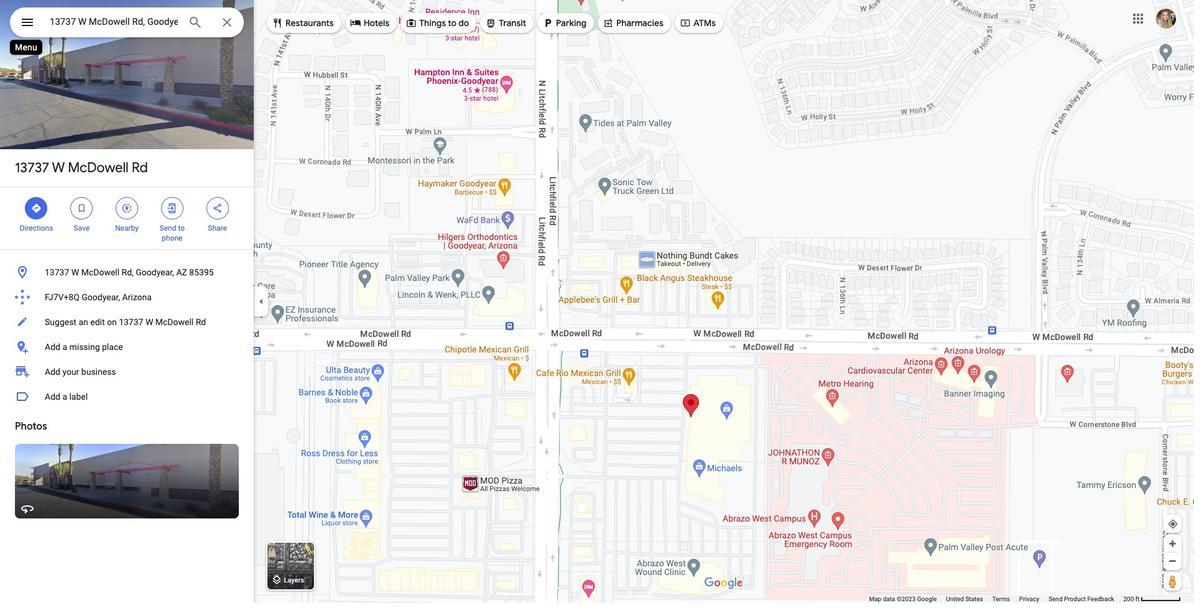 Task type: locate. For each thing, give the bounding box(es) containing it.
add your business link
[[0, 359, 254, 384]]

w for 13737 w mcdowell rd
[[52, 159, 65, 177]]

united states
[[946, 596, 983, 603]]

add down "suggest"
[[45, 342, 60, 352]]

mcdowell inside suggest an edit on 13737 w mcdowell rd "button"
[[155, 317, 194, 327]]

add a label button
[[0, 384, 254, 409]]

add
[[45, 342, 60, 352], [45, 367, 60, 377], [45, 392, 60, 402]]

feedback
[[1087, 596, 1114, 603]]

0 vertical spatial send
[[160, 224, 176, 233]]

things
[[419, 17, 446, 29]]

send left "product"
[[1049, 596, 1063, 603]]

mcdowell
[[68, 159, 129, 177], [81, 267, 119, 277], [155, 317, 194, 327]]

2 horizontal spatial w
[[145, 317, 153, 327]]

send inside send to phone
[[160, 224, 176, 233]]

1 vertical spatial to
[[178, 224, 185, 233]]

 transit
[[485, 16, 526, 30]]

 atms
[[680, 16, 716, 30]]

 parking
[[542, 16, 586, 30]]

1 vertical spatial rd
[[196, 317, 206, 327]]

2 add from the top
[[45, 367, 60, 377]]

rd down 85395
[[196, 317, 206, 327]]

 restaurants
[[272, 16, 334, 30]]

13737 up 
[[15, 159, 49, 177]]

send up the phone
[[160, 224, 176, 233]]

arizona
[[122, 292, 152, 302]]

phone
[[162, 234, 182, 243]]

13737 right "on"
[[119, 317, 143, 327]]

13737 inside button
[[45, 267, 69, 277]]

mcdowell for rd
[[68, 159, 129, 177]]


[[350, 16, 361, 30]]


[[680, 16, 691, 30]]

mcdowell down the az
[[155, 317, 194, 327]]

send for send to phone
[[160, 224, 176, 233]]

send for send product feedback
[[1049, 596, 1063, 603]]

zoom in image
[[1168, 539, 1177, 549]]

1 horizontal spatial w
[[71, 267, 79, 277]]

send
[[160, 224, 176, 233], [1049, 596, 1063, 603]]

add left your
[[45, 367, 60, 377]]

0 horizontal spatial send
[[160, 224, 176, 233]]

1 vertical spatial w
[[71, 267, 79, 277]]

google
[[917, 596, 937, 603]]

0 vertical spatial mcdowell
[[68, 159, 129, 177]]

13737
[[15, 159, 49, 177], [45, 267, 69, 277], [119, 317, 143, 327]]

1 vertical spatial send
[[1049, 596, 1063, 603]]

to
[[448, 17, 456, 29], [178, 224, 185, 233]]

0 vertical spatial a
[[62, 342, 67, 352]]


[[76, 202, 87, 215]]

goodyear, up edit
[[82, 292, 120, 302]]

w
[[52, 159, 65, 177], [71, 267, 79, 277], [145, 317, 153, 327]]

 pharmacies
[[603, 16, 664, 30]]

2 vertical spatial 13737
[[119, 317, 143, 327]]

your
[[62, 367, 79, 377]]

w inside "button"
[[145, 317, 153, 327]]

show street view coverage image
[[1164, 572, 1182, 591]]

13737 w mcdowell rd main content
[[0, 0, 254, 603]]

suggest
[[45, 317, 76, 327]]

200
[[1123, 596, 1134, 603]]

0 horizontal spatial goodyear,
[[82, 292, 120, 302]]

2 a from the top
[[62, 392, 67, 402]]

1 a from the top
[[62, 342, 67, 352]]

united
[[946, 596, 964, 603]]

rd,
[[122, 267, 134, 277]]

restaurants
[[285, 17, 334, 29]]

on
[[107, 317, 117, 327]]

0 vertical spatial goodyear,
[[136, 267, 174, 277]]

200 ft button
[[1123, 596, 1181, 603]]

0 horizontal spatial to
[[178, 224, 185, 233]]

privacy
[[1019, 596, 1039, 603]]

directions
[[20, 224, 53, 233]]

0 vertical spatial 13737
[[15, 159, 49, 177]]

send product feedback button
[[1049, 595, 1114, 603]]

3 add from the top
[[45, 392, 60, 402]]

2 vertical spatial w
[[145, 317, 153, 327]]

 hotels
[[350, 16, 389, 30]]

mcdowell inside 13737 w mcdowell rd, goodyear, az 85395 button
[[81, 267, 119, 277]]

0 vertical spatial w
[[52, 159, 65, 177]]

mcdowell up 
[[68, 159, 129, 177]]

map data ©2023 google
[[869, 596, 937, 603]]

1 vertical spatial mcdowell
[[81, 267, 119, 277]]

200 ft
[[1123, 596, 1140, 603]]

1 vertical spatial 13737
[[45, 267, 69, 277]]

1 horizontal spatial goodyear,
[[136, 267, 174, 277]]

add for add your business
[[45, 367, 60, 377]]

add for add a missing place
[[45, 342, 60, 352]]

goodyear,
[[136, 267, 174, 277], [82, 292, 120, 302]]

1 vertical spatial add
[[45, 367, 60, 377]]

0 horizontal spatial rd
[[132, 159, 148, 177]]

w inside button
[[71, 267, 79, 277]]

add left label
[[45, 392, 60, 402]]

 button
[[10, 7, 45, 40]]

suggest an edit on 13737 w mcdowell rd button
[[0, 310, 254, 335]]

states
[[965, 596, 983, 603]]


[[603, 16, 614, 30]]

2 vertical spatial add
[[45, 392, 60, 402]]

13737 up the fj7v+8q
[[45, 267, 69, 277]]

13737 inside "button"
[[119, 317, 143, 327]]


[[121, 202, 132, 215]]

data
[[883, 596, 895, 603]]

send inside send product feedback button
[[1049, 596, 1063, 603]]

1 vertical spatial a
[[62, 392, 67, 402]]

0 vertical spatial to
[[448, 17, 456, 29]]

1 add from the top
[[45, 342, 60, 352]]

ft
[[1136, 596, 1140, 603]]

mcdowell for rd,
[[81, 267, 119, 277]]

map
[[869, 596, 881, 603]]

0 vertical spatial add
[[45, 342, 60, 352]]

layers
[[284, 577, 304, 585]]

85395
[[189, 267, 214, 277]]

add a label
[[45, 392, 88, 402]]

©2023
[[897, 596, 916, 603]]

 search field
[[10, 7, 244, 40]]

rd up 
[[132, 159, 148, 177]]

rd inside "button"
[[196, 317, 206, 327]]

rd
[[132, 159, 148, 177], [196, 317, 206, 327]]

1 vertical spatial goodyear,
[[82, 292, 120, 302]]

footer containing map data ©2023 google
[[869, 595, 1123, 603]]

parking
[[556, 17, 586, 29]]

 things to do
[[406, 16, 469, 30]]

to up the phone
[[178, 224, 185, 233]]

0 vertical spatial rd
[[132, 159, 148, 177]]

1 horizontal spatial send
[[1049, 596, 1063, 603]]

share
[[208, 224, 227, 233]]

footer
[[869, 595, 1123, 603]]

0 horizontal spatial w
[[52, 159, 65, 177]]

to left do
[[448, 17, 456, 29]]

a left label
[[62, 392, 67, 402]]

2 vertical spatial mcdowell
[[155, 317, 194, 327]]

mcdowell up fj7v+8q goodyear, arizona
[[81, 267, 119, 277]]

google account: michelle dermenjian  
(michelle.dermenjian@adept.ai) image
[[1156, 8, 1176, 28]]


[[167, 202, 178, 215]]

1 horizontal spatial rd
[[196, 317, 206, 327]]

product
[[1064, 596, 1086, 603]]


[[212, 202, 223, 215]]

nearby
[[115, 224, 139, 233]]

google maps element
[[0, 0, 1194, 603]]

label
[[69, 392, 88, 402]]

None field
[[50, 14, 178, 29]]

atms
[[693, 17, 716, 29]]

a
[[62, 342, 67, 352], [62, 392, 67, 402]]

goodyear, left the az
[[136, 267, 174, 277]]

zoom out image
[[1168, 557, 1177, 566]]

1 horizontal spatial to
[[448, 17, 456, 29]]

a left "missing"
[[62, 342, 67, 352]]



Task type: describe. For each thing, give the bounding box(es) containing it.

[[31, 202, 42, 215]]

goodyear, inside the 'fj7v+8q goodyear, arizona' button
[[82, 292, 120, 302]]

none field inside 13737 w mcdowell rd, goodyear, az 85395 field
[[50, 14, 178, 29]]

13737 w mcdowell rd, goodyear, az 85395 button
[[0, 260, 254, 285]]

fj7v+8q goodyear, arizona
[[45, 292, 152, 302]]

13737 w mcdowell rd, goodyear, az 85395
[[45, 267, 214, 277]]

footer inside google maps element
[[869, 595, 1123, 603]]

send product feedback
[[1049, 596, 1114, 603]]

w for 13737 w mcdowell rd, goodyear, az 85395
[[71, 267, 79, 277]]


[[406, 16, 417, 30]]

save
[[74, 224, 90, 233]]

13737 for 13737 w mcdowell rd
[[15, 159, 49, 177]]

missing
[[69, 342, 100, 352]]

add your business
[[45, 367, 116, 377]]

an
[[79, 317, 88, 327]]

photos
[[15, 420, 47, 433]]


[[485, 16, 496, 30]]

send to phone
[[160, 224, 185, 243]]

fj7v+8q goodyear, arizona button
[[0, 285, 254, 310]]

add for add a label
[[45, 392, 60, 402]]

actions for 13737 w mcdowell rd region
[[0, 187, 254, 249]]

terms button
[[992, 595, 1010, 603]]

edit
[[90, 317, 105, 327]]

collapse side panel image
[[254, 295, 268, 308]]

place
[[102, 342, 123, 352]]

a for missing
[[62, 342, 67, 352]]

13737 w mcdowell rd
[[15, 159, 148, 177]]

13737 for 13737 w mcdowell rd, goodyear, az 85395
[[45, 267, 69, 277]]


[[272, 16, 283, 30]]

do
[[459, 17, 469, 29]]

privacy button
[[1019, 595, 1039, 603]]

fj7v+8q
[[45, 292, 80, 302]]

az
[[176, 267, 187, 277]]

add a missing place button
[[0, 335, 254, 359]]

to inside  things to do
[[448, 17, 456, 29]]

a for label
[[62, 392, 67, 402]]

pharmacies
[[616, 17, 664, 29]]

goodyear, inside 13737 w mcdowell rd, goodyear, az 85395 button
[[136, 267, 174, 277]]

suggest an edit on 13737 w mcdowell rd
[[45, 317, 206, 327]]

business
[[81, 367, 116, 377]]

terms
[[992, 596, 1010, 603]]


[[542, 16, 554, 30]]

transit
[[499, 17, 526, 29]]

hotels
[[364, 17, 389, 29]]

add a missing place
[[45, 342, 123, 352]]

to inside send to phone
[[178, 224, 185, 233]]


[[20, 14, 35, 31]]

show your location image
[[1167, 519, 1179, 530]]

united states button
[[946, 595, 983, 603]]

13737 W McDowell Rd, Goodyear, AZ 85395 field
[[10, 7, 244, 37]]



Task type: vqa. For each thing, say whether or not it's contained in the screenshot.
Flights radio
no



